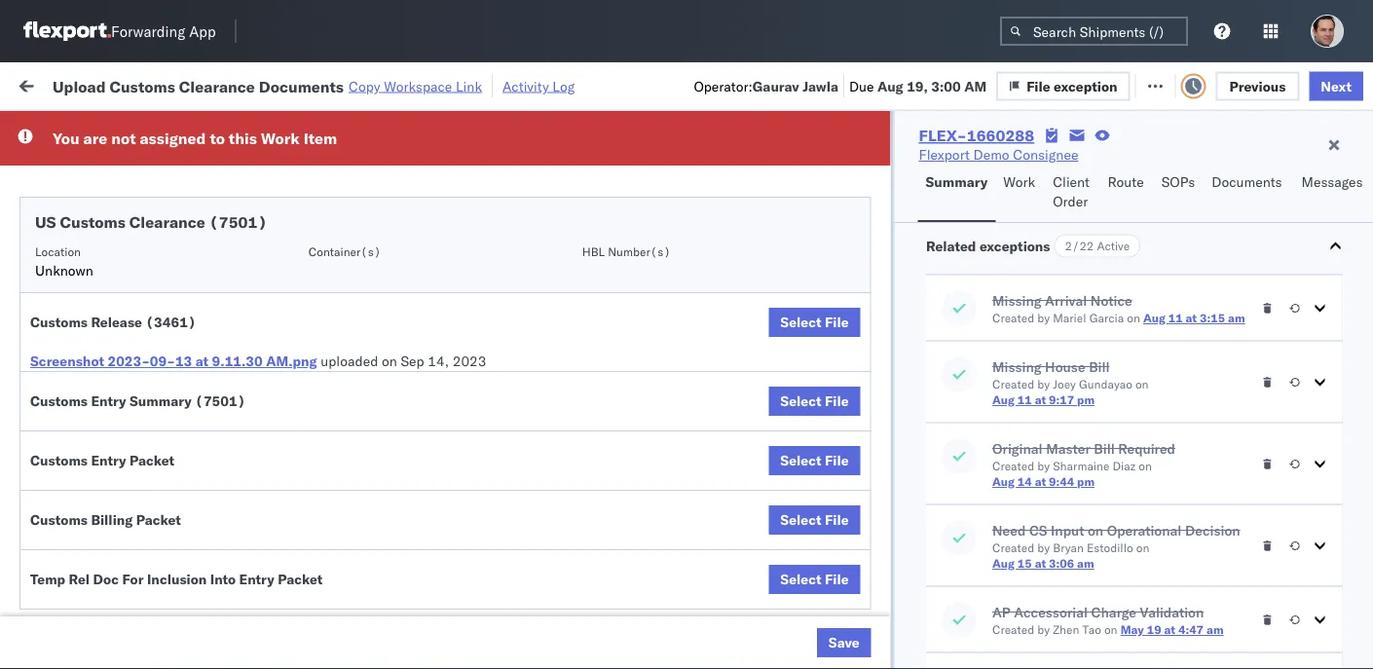 Task type: vqa. For each thing, say whether or not it's contained in the screenshot.
GARCIA
yes



Task type: locate. For each thing, give the bounding box(es) containing it.
client for client order
[[1054, 173, 1090, 190]]

upload customs clearance documents button
[[45, 398, 277, 439]]

dec left 23,
[[404, 538, 430, 555]]

snoozed
[[403, 121, 448, 135]]

aug inside missing arrival notice created by mariel garcia on aug 11 at 3:15 am
[[1143, 311, 1166, 325]]

1 vertical spatial documents
[[1212, 173, 1283, 190]]

2023-
[[108, 353, 150, 370]]

schedule delivery appointment link up confirm pickup from los angeles, ca
[[45, 494, 240, 513]]

los down upload customs clearance documents button
[[184, 442, 206, 459]]

schedule up screenshot
[[45, 323, 102, 340]]

edt, for 4th schedule pickup from los angeles, ca link from the bottom of the page
[[373, 281, 403, 298]]

entry down upload customs clearance documents
[[91, 452, 126, 469]]

1 test12 from the top
[[1327, 238, 1374, 255]]

client order
[[1054, 173, 1090, 210]]

3 5, from the top
[[435, 281, 448, 298]]

from down the temp rel doc for inclusion into entry packet
[[152, 613, 180, 630]]

5 created from the top
[[992, 623, 1034, 637]]

upload up by:
[[53, 76, 106, 96]]

demo inside flexport demo consignee link
[[974, 146, 1010, 163]]

1 vertical spatial flexport demo consignee
[[723, 624, 883, 641]]

2 vertical spatial schedule delivery appointment link
[[45, 494, 240, 513]]

confirm inside confirm pickup from los angeles, ca
[[45, 528, 95, 545]]

at right 15
[[1035, 556, 1046, 571]]

upload down screenshot
[[45, 399, 89, 416]]

3:15
[[1200, 311, 1225, 325]]

at right 19 at the right
[[1164, 623, 1176, 637]]

abcdef for confirm delivery
[[1327, 581, 1374, 598]]

you
[[53, 129, 80, 148]]

est, for 2:00
[[373, 410, 402, 427]]

1 vertical spatial clearance
[[129, 212, 205, 232]]

0 vertical spatial documents
[[259, 76, 344, 96]]

1 horizontal spatial 11
[[1169, 311, 1183, 325]]

bill inside original master bill required created by sharmaine diaz on aug 14 at 9:44 pm
[[1094, 440, 1115, 457]]

1 abcdef from the top
[[1327, 453, 1374, 470]]

missing left arrival
[[992, 292, 1042, 309]]

1 vertical spatial appointment
[[160, 323, 240, 340]]

4 uetu5238 from the top
[[1305, 581, 1374, 598]]

1 schedule delivery appointment link from the top
[[45, 193, 240, 213]]

1 vertical spatial summary
[[130, 393, 192, 410]]

0 vertical spatial (7501)
[[209, 212, 267, 232]]

0 vertical spatial work
[[212, 76, 246, 93]]

4 select file button from the top
[[769, 506, 861, 535]]

2 vertical spatial documents
[[45, 418, 115, 436]]

0 horizontal spatial summary
[[130, 393, 192, 410]]

documents
[[259, 76, 344, 96], [1212, 173, 1283, 190], [45, 418, 115, 436]]

by inside original master bill required created by sharmaine diaz on aug 14 at 9:44 pm
[[1038, 459, 1050, 474]]

clearance for upload customs clearance documents copy workspace link
[[179, 76, 255, 96]]

9:00
[[314, 581, 343, 598]]

at inside ap accessorial charge validation created by zhen tao on may 19 at 4:47 am
[[1164, 623, 1176, 637]]

created inside original master bill required created by sharmaine diaz on aug 14 at 9:44 pm
[[992, 459, 1034, 474]]

schedule pickup from los angeles, ca for fourth schedule pickup from los angeles, ca link from the top of the page
[[45, 442, 263, 478]]

7:00
[[314, 538, 343, 555]]

diaz
[[1113, 459, 1136, 474]]

at left 9:17
[[1035, 393, 1046, 407]]

0 vertical spatial schedule delivery appointment link
[[45, 193, 240, 213]]

1 created from the top
[[992, 311, 1034, 325]]

original
[[992, 440, 1043, 457]]

at left 3:15
[[1186, 311, 1197, 325]]

2 horizontal spatial documents
[[1212, 173, 1283, 190]]

1 vertical spatial schedule delivery appointment
[[45, 323, 240, 340]]

packet down 7:00
[[278, 571, 323, 588]]

documents for upload customs clearance documents
[[45, 418, 115, 436]]

missing up aug 11 at 9:17 pm button
[[992, 358, 1042, 375]]

on inside ap accessorial charge validation created by zhen tao on may 19 at 4:47 am
[[1104, 623, 1118, 637]]

client for client name
[[723, 159, 755, 174]]

6 resize handle column header from the left
[[1011, 151, 1035, 669]]

select for customs entry packet
[[781, 452, 822, 469]]

1 horizontal spatial flexport demo consignee
[[919, 146, 1079, 163]]

on down charge
[[1104, 623, 1118, 637]]

bosch
[[723, 195, 762, 212], [850, 195, 888, 212], [850, 238, 888, 255], [723, 281, 762, 298], [850, 281, 888, 298], [723, 324, 762, 341], [850, 324, 888, 341], [723, 367, 762, 384], [850, 367, 888, 384], [723, 410, 762, 427], [850, 410, 888, 427], [723, 453, 762, 470], [850, 453, 888, 470], [723, 495, 762, 513], [850, 495, 888, 513], [723, 538, 762, 555], [850, 538, 888, 555], [723, 581, 762, 598], [850, 581, 888, 598]]

client up order
[[1054, 173, 1090, 190]]

demo left the save
[[778, 624, 814, 641]]

1 vertical spatial missing
[[992, 358, 1042, 375]]

schedule delivery appointment button up confirm pickup from los angeles, ca
[[45, 494, 240, 515]]

am down bryan
[[1077, 556, 1094, 571]]

2 select file button from the top
[[769, 387, 861, 416]]

11 inside missing house bill created by joey gundayao on aug 11 at 9:17 pm
[[1018, 393, 1032, 407]]

1 vertical spatial est,
[[371, 538, 401, 555]]

1 5, from the top
[[435, 195, 448, 212]]

by left the mariel
[[1038, 311, 1050, 325]]

rel
[[69, 571, 90, 588]]

from for 4th schedule pickup from los angeles, ca link from the bottom of the page
[[152, 270, 180, 287]]

(7501) down this
[[209, 212, 267, 232]]

created left the mariel
[[992, 311, 1034, 325]]

2 schedule from the top
[[45, 228, 102, 245]]

bill up diaz
[[1094, 440, 1115, 457]]

2 flex-1846748 from the top
[[1076, 238, 1177, 255]]

6 ocean fcl from the top
[[596, 538, 665, 555]]

select file button for customs entry summary (7501)
[[769, 387, 861, 416]]

may
[[1121, 623, 1144, 637]]

:
[[140, 121, 143, 135], [448, 121, 452, 135]]

upload inside upload customs clearance documents
[[45, 399, 89, 416]]

ap accessorial charge validation created by zhen tao on may 19 at 4:47 am
[[992, 604, 1224, 637]]

0 vertical spatial demo
[[974, 146, 1010, 163]]

from inside confirm pickup from los angeles, ca
[[144, 528, 172, 545]]

documents inside upload customs clearance documents
[[45, 418, 115, 436]]

est,
[[373, 410, 402, 427], [371, 538, 401, 555], [373, 581, 402, 598]]

bill up gundayao
[[1089, 358, 1110, 375]]

2 vertical spatial am
[[1207, 623, 1224, 637]]

3 ceau7522281, hlxu6269 from the top
[[1200, 323, 1374, 341]]

schedule down customs entry packet
[[45, 494, 102, 512]]

action
[[1307, 76, 1350, 93]]

0 horizontal spatial am
[[1077, 556, 1094, 571]]

entry right into
[[239, 571, 274, 588]]

schedule delivery appointment link
[[45, 193, 240, 213], [45, 322, 240, 342], [45, 494, 240, 513]]

upload
[[53, 76, 106, 96], [45, 399, 89, 416]]

4 test12 from the top
[[1327, 367, 1374, 384]]

est, right pm
[[371, 538, 401, 555]]

4 created from the top
[[992, 541, 1034, 555]]

clearance up work,
[[179, 76, 255, 96]]

2 pm from the top
[[1077, 475, 1095, 489]]

work right this
[[261, 129, 300, 148]]

appointment up 13
[[160, 323, 240, 340]]

missing inside missing arrival notice created by mariel garcia on aug 11 at 3:15 am
[[992, 292, 1042, 309]]

schedule delivery appointment up 2023-
[[45, 323, 240, 340]]

los for third schedule pickup from los angeles, ca button
[[184, 356, 206, 373]]

0 vertical spatial schedule delivery appointment button
[[45, 193, 240, 215]]

schedule delivery appointment for flex-1846748
[[45, 323, 240, 340]]

2 resize handle column header from the left
[[495, 151, 518, 669]]

number(s)
[[608, 244, 671, 259]]

5 ca from the top
[[45, 547, 63, 564]]

1 vertical spatial schedule delivery appointment button
[[45, 322, 240, 343]]

2 2:59 am edt, nov 5, 2022 from the top
[[314, 238, 485, 255]]

flex-1846748 up required at the right bottom of the page
[[1076, 410, 1177, 427]]

11 inside missing arrival notice created by mariel garcia on aug 11 at 3:15 am
[[1169, 311, 1183, 325]]

1889466 right "sharmaine"
[[1118, 453, 1177, 470]]

bill inside missing house bill created by joey gundayao on aug 11 at 9:17 pm
[[1089, 358, 1110, 375]]

flexport down flex-1660288
[[919, 146, 970, 163]]

ca up customs billing packet
[[45, 461, 63, 478]]

4 select file from the top
[[781, 512, 849, 529]]

flex-1889466 for confirm pickup from los angeles, ca
[[1076, 538, 1177, 555]]

: right not
[[140, 121, 143, 135]]

1 select file from the top
[[781, 314, 849, 331]]

aug 11 at 3:15 am button
[[1143, 311, 1245, 325]]

2022 for the 'confirm delivery' link
[[459, 581, 492, 598]]

from for 'confirm pickup from los angeles, ca' link
[[144, 528, 172, 545]]

3 test12 from the top
[[1327, 324, 1374, 341]]

4 flex-1846748 from the top
[[1076, 324, 1177, 341]]

schedule down upload customs clearance documents
[[45, 442, 102, 459]]

no
[[457, 121, 472, 135]]

pm inside original master bill required created by sharmaine diaz on aug 14 at 9:44 pm
[[1077, 475, 1095, 489]]

5, for 4th schedule pickup from los angeles, ca link from the bottom of the page
[[435, 281, 448, 298]]

nov up sep
[[406, 281, 431, 298]]

0 vertical spatial pm
[[1077, 393, 1095, 407]]

filtered
[[19, 119, 67, 136]]

missing inside missing house bill created by joey gundayao on aug 11 at 9:17 pm
[[992, 358, 1042, 375]]

2 vertical spatial schedule delivery appointment button
[[45, 494, 240, 515]]

5 by from the top
[[1038, 623, 1050, 637]]

flexport demo consignee link
[[919, 145, 1079, 165]]

at inside missing house bill created by joey gundayao on aug 11 at 9:17 pm
[[1035, 393, 1046, 407]]

3 fcl from the top
[[640, 281, 665, 298]]

1 schedule pickup from los angeles, ca from the top
[[45, 228, 263, 264]]

am right 4:47
[[1207, 623, 1224, 637]]

2 vertical spatial work
[[1004, 173, 1036, 190]]

next
[[1322, 77, 1352, 94]]

3 schedule from the top
[[45, 270, 102, 287]]

778 at risk
[[366, 76, 434, 93]]

1 pm from the top
[[1077, 393, 1095, 407]]

1 horizontal spatial flexport
[[919, 146, 970, 163]]

los up (3461) in the left top of the page
[[184, 270, 206, 287]]

by inside ap accessorial charge validation created by zhen tao on may 19 at 4:47 am
[[1038, 623, 1050, 637]]

confirm for confirm pickup from los angeles, ca
[[45, 528, 95, 545]]

2 horizontal spatial am
[[1228, 311, 1245, 325]]

hbl number(s)
[[582, 244, 671, 259]]

resize handle column header for workitem
[[279, 151, 302, 669]]

3 abcdef from the top
[[1327, 538, 1374, 555]]

1 horizontal spatial work
[[261, 129, 300, 148]]

5 hlxu6269 from the top
[[1304, 409, 1374, 426]]

0 vertical spatial 11
[[1169, 311, 1183, 325]]

resize handle column header for deadline
[[495, 151, 518, 669]]

active
[[1097, 239, 1130, 253]]

am for the 'confirm delivery' link
[[347, 581, 369, 598]]

clearance down 13
[[151, 399, 213, 416]]

ocean fcl for third schedule pickup from los angeles, ca link from the bottom
[[596, 367, 665, 384]]

at
[[395, 76, 407, 93], [1186, 311, 1197, 325], [196, 353, 209, 370], [1035, 393, 1046, 407], [1035, 475, 1046, 489], [1035, 556, 1046, 571], [1164, 623, 1176, 637]]

joey
[[1053, 377, 1076, 392]]

4 by from the top
[[1038, 541, 1050, 555]]

est, for 9:00
[[373, 581, 402, 598]]

2 vertical spatial appointment
[[160, 494, 240, 512]]

aug inside original master bill required created by sharmaine diaz on aug 14 at 9:44 pm
[[992, 475, 1015, 489]]

los for 4th schedule pickup from los angeles, ca button from the bottom
[[184, 270, 206, 287]]

2 select from the top
[[781, 393, 822, 410]]

1 vertical spatial confirm
[[45, 580, 95, 597]]

1 vertical spatial am
[[1077, 556, 1094, 571]]

11 left 9:17
[[1018, 393, 1032, 407]]

2022 for third "schedule delivery appointment" link from the bottom of the page
[[451, 195, 485, 212]]

1 vertical spatial 11
[[1018, 393, 1032, 407]]

upload for upload customs clearance documents
[[45, 399, 89, 416]]

schedule pickup from los angeles, ca for fifth schedule pickup from los angeles, ca link from the top of the page
[[45, 613, 263, 650]]

location
[[35, 244, 81, 259]]

4 lhuu7894563, uetu5238 from the top
[[1200, 581, 1374, 598]]

upload customs clearance documents
[[45, 399, 213, 436]]

documents up customs entry packet
[[45, 418, 115, 436]]

schedule delivery appointment link down workitem button
[[45, 193, 240, 213]]

24,
[[434, 581, 455, 598]]

by inside missing arrival notice created by mariel garcia on aug 11 at 3:15 am
[[1038, 311, 1050, 325]]

2 vertical spatial schedule delivery appointment
[[45, 494, 240, 512]]

schedule delivery appointment up us customs clearance (7501)
[[45, 194, 240, 211]]

schedule delivery appointment link up 2023-
[[45, 322, 240, 342]]

flexport left the save
[[723, 624, 774, 641]]

11 for missing arrival notice
[[1169, 311, 1183, 325]]

2 hlxu6269 from the top
[[1304, 281, 1374, 298]]

assigned
[[140, 129, 206, 148]]

4 fcl from the top
[[640, 367, 665, 384]]

1 1889466 from the top
[[1118, 453, 1177, 470]]

4 1889466 from the top
[[1118, 581, 1177, 598]]

created inside need cs input on operational decision created by bryan estodillo on aug 15 at 3:06 am
[[992, 541, 1034, 555]]

documents down container
[[1212, 173, 1283, 190]]

0 horizontal spatial work
[[212, 76, 246, 93]]

fcl for 'confirm pickup from los angeles, ca' link
[[640, 538, 665, 555]]

container
[[1200, 152, 1253, 166]]

schedule pickup from los angeles, ca for third schedule pickup from los angeles, ca link from the bottom
[[45, 356, 263, 393]]

5 schedule pickup from los angeles, ca from the top
[[45, 613, 263, 650]]

1 flex-1846748 from the top
[[1076, 195, 1177, 212]]

2022 for third schedule pickup from los angeles, ca link from the bottom
[[451, 367, 485, 384]]

file exception button
[[1012, 70, 1146, 99], [1012, 70, 1146, 99], [997, 71, 1131, 101], [997, 71, 1131, 101]]

3 by from the top
[[1038, 459, 1050, 474]]

1 hlxu6269 from the top
[[1304, 238, 1374, 255]]

lhuu7894563, uetu5238
[[1200, 452, 1374, 469], [1200, 495, 1374, 512], [1200, 538, 1374, 555], [1200, 581, 1374, 598]]

0 vertical spatial missing
[[992, 292, 1042, 309]]

flex-1846748 down route
[[1076, 195, 1177, 212]]

select file for customs release (3461)
[[781, 314, 849, 331]]

am.png
[[266, 353, 317, 370]]

5 schedule from the top
[[45, 356, 102, 373]]

sops button
[[1154, 165, 1205, 222]]

schedule delivery appointment button down workitem button
[[45, 193, 240, 215]]

est, left '9,'
[[373, 410, 402, 427]]

Search Work text field
[[719, 70, 932, 99]]

0 vertical spatial summary
[[926, 173, 988, 190]]

1 horizontal spatial documents
[[259, 76, 344, 96]]

track
[[504, 76, 535, 93]]

5, for third "schedule delivery appointment" link from the bottom of the page
[[435, 195, 448, 212]]

customs entry summary (7501)
[[30, 393, 246, 410]]

schedule down location on the left
[[45, 270, 102, 287]]

select for customs billing packet
[[781, 512, 822, 529]]

2 by from the top
[[1038, 377, 1050, 392]]

select file button for temp rel doc for inclusion into entry packet
[[769, 565, 861, 594]]

ca down us
[[45, 247, 63, 264]]

fcl for 4th schedule pickup from los angeles, ca link from the bottom of the page
[[640, 281, 665, 298]]

1 horizontal spatial am
[[1207, 623, 1224, 637]]

1 vertical spatial (7501)
[[195, 393, 246, 410]]

charge
[[1091, 604, 1137, 621]]

packet down upload customs clearance documents button
[[130, 452, 175, 469]]

3 select from the top
[[781, 452, 822, 469]]

on right gundayao
[[1136, 377, 1149, 392]]

select for temp rel doc for inclusion into entry packet
[[781, 571, 822, 588]]

flex-1846748 up garcia
[[1076, 281, 1177, 298]]

appointment for flex-1846748
[[160, 323, 240, 340]]

order
[[1054, 193, 1089, 210]]

0 vertical spatial flexport
[[919, 146, 970, 163]]

appointment up 'confirm pickup from los angeles, ca' link
[[160, 494, 240, 512]]

inclusion
[[147, 571, 207, 588]]

select file button for customs billing packet
[[769, 506, 861, 535]]

0 horizontal spatial documents
[[45, 418, 115, 436]]

at inside original master bill required created by sharmaine diaz on aug 14 at 9:44 pm
[[1035, 475, 1046, 489]]

0 vertical spatial entry
[[91, 393, 126, 410]]

work down flexport demo consignee link
[[1004, 173, 1036, 190]]

resize handle column header
[[279, 151, 302, 669], [495, 151, 518, 669], [563, 151, 587, 669], [690, 151, 713, 669], [817, 151, 840, 669], [1011, 151, 1035, 669], [1167, 151, 1191, 669], [1294, 151, 1317, 669], [1339, 151, 1362, 669]]

1 schedule delivery appointment from the top
[[45, 194, 240, 211]]

tao
[[1083, 623, 1101, 637]]

on inside missing arrival notice created by mariel garcia on aug 11 at 3:15 am
[[1127, 311, 1140, 325]]

on up estodillo
[[1088, 522, 1104, 539]]

customs release (3461)
[[30, 314, 196, 331]]

flex-1846748 down route button
[[1076, 238, 1177, 255]]

client left name
[[723, 159, 755, 174]]

1 horizontal spatial demo
[[974, 146, 1010, 163]]

delivery for flex-1846748 schedule delivery appointment button
[[106, 323, 156, 340]]

2 schedule pickup from los angeles, ca from the top
[[45, 270, 263, 307]]

schedule delivery appointment for flex-1889466
[[45, 494, 240, 512]]

edt, for third schedule pickup from los angeles, ca link from the bottom
[[373, 367, 403, 384]]

from up the temp rel doc for inclusion into entry packet
[[144, 528, 172, 545]]

4 ceau7522281, from the top
[[1200, 366, 1300, 383]]

los down workitem button
[[184, 228, 206, 245]]

workspace
[[384, 77, 452, 95]]

0 vertical spatial clearance
[[179, 76, 255, 96]]

1 vertical spatial bill
[[1094, 440, 1115, 457]]

0 horizontal spatial 11
[[1018, 393, 1032, 407]]

aug right garcia
[[1143, 311, 1166, 325]]

clearance inside upload customs clearance documents
[[151, 399, 213, 416]]

from for fifth schedule pickup from los angeles, ca link from the bottom of the page
[[152, 228, 180, 245]]

1846748 up required at the right bottom of the page
[[1118, 410, 1177, 427]]

4 ceau7522281, hlxu6269 from the top
[[1200, 366, 1374, 383]]

0 horizontal spatial flexport demo consignee
[[723, 624, 883, 641]]

select
[[781, 314, 822, 331], [781, 393, 822, 410], [781, 452, 822, 469], [781, 512, 822, 529], [781, 571, 822, 588]]

file
[[1042, 76, 1066, 93], [1027, 77, 1051, 94], [825, 314, 849, 331], [825, 393, 849, 410], [825, 452, 849, 469], [825, 512, 849, 529], [825, 571, 849, 588]]

0 vertical spatial schedule delivery appointment
[[45, 194, 240, 211]]

1 vertical spatial dec
[[405, 581, 431, 598]]

select for customs entry summary (7501)
[[781, 393, 822, 410]]

by up aug 15 at 3:06 am button on the bottom right of page
[[1038, 541, 1050, 555]]

1 fcl from the top
[[640, 195, 665, 212]]

1889466 for confirm delivery
[[1118, 581, 1177, 598]]

0 vertical spatial flexport demo consignee
[[919, 146, 1079, 163]]

client
[[723, 159, 755, 174], [1054, 173, 1090, 190]]

1889466 for confirm pickup from los angeles, ca
[[1118, 538, 1177, 555]]

fcl for upload customs clearance documents link
[[640, 410, 665, 427]]

1846748 down garcia
[[1118, 367, 1177, 384]]

on
[[485, 76, 500, 93], [1127, 311, 1140, 325], [382, 353, 397, 370], [1136, 377, 1149, 392], [1139, 459, 1152, 474], [1088, 522, 1104, 539], [1136, 541, 1150, 555], [1104, 623, 1118, 637]]

flexport
[[919, 146, 970, 163], [723, 624, 774, 641]]

4:47
[[1179, 623, 1204, 637]]

at inside need cs input on operational decision created by bryan estodillo on aug 15 at 3:06 am
[[1035, 556, 1046, 571]]

3 flex-1889466 from the top
[[1076, 538, 1177, 555]]

4 select from the top
[[781, 512, 822, 529]]

select file button
[[769, 308, 861, 337], [769, 387, 861, 416], [769, 446, 861, 475], [769, 506, 861, 535], [769, 565, 861, 594]]

5 ocean fcl from the top
[[596, 410, 665, 427]]

4 resize handle column header from the left
[[690, 151, 713, 669]]

entry down 2023-
[[91, 393, 126, 410]]

customs up screenshot
[[30, 314, 88, 331]]

1 1846748 from the top
[[1118, 195, 1177, 212]]

pm
[[347, 538, 368, 555]]

screenshot 2023-09-13 at 9.11.30 am.png link
[[30, 352, 317, 371]]

23,
[[433, 538, 454, 555]]

1 horizontal spatial :
[[448, 121, 452, 135]]

abcdef for confirm pickup from los angeles, ca
[[1327, 538, 1374, 555]]

1846748 down route button
[[1118, 238, 1177, 255]]

nov up 2:00 am est, nov 9, 2022
[[406, 367, 431, 384]]

0 vertical spatial am
[[1228, 311, 1245, 325]]

upload for upload customs clearance documents copy workspace link
[[53, 76, 106, 96]]

test12
[[1327, 238, 1374, 255], [1327, 281, 1374, 298], [1327, 324, 1374, 341], [1327, 367, 1374, 384], [1327, 410, 1374, 427]]

1889466 up validation
[[1118, 581, 1177, 598]]

confirm inside button
[[45, 580, 95, 597]]

1 select from the top
[[781, 314, 822, 331]]

6 fcl from the top
[[640, 538, 665, 555]]

187 on track
[[456, 76, 535, 93]]

by inside need cs input on operational decision created by bryan estodillo on aug 15 at 3:06 am
[[1038, 541, 1050, 555]]

2 1889466 from the top
[[1118, 495, 1177, 513]]

1889466 for schedule pickup from los angeles, ca
[[1118, 453, 1177, 470]]

demo down 1660288
[[974, 146, 1010, 163]]

work inside button
[[1004, 173, 1036, 190]]

2022 for upload customs clearance documents link
[[450, 410, 484, 427]]

ca up the temp
[[45, 547, 63, 564]]

1 lhuu7894563, from the top
[[1200, 452, 1301, 469]]

summary
[[926, 173, 988, 190], [130, 393, 192, 410]]

bill for master
[[1094, 440, 1115, 457]]

1 vertical spatial pm
[[1077, 475, 1095, 489]]

consignee inside button
[[850, 159, 906, 174]]

bill for house
[[1089, 358, 1110, 375]]

1 horizontal spatial client
[[1054, 173, 1090, 190]]

exceptions
[[980, 237, 1050, 254]]

3 lhuu7894563, uetu5238 from the top
[[1200, 538, 1374, 555]]

2 vertical spatial clearance
[[151, 399, 213, 416]]

8 schedule from the top
[[45, 613, 102, 630]]

2:59 am edt, nov 5, 2022
[[314, 195, 485, 212], [314, 238, 485, 255], [314, 281, 485, 298], [314, 367, 485, 384]]

schedule delivery appointment button for flex-1846748
[[45, 322, 240, 343]]

flex-1846748 down the 'notice'
[[1076, 324, 1177, 341]]

5 select file from the top
[[781, 571, 849, 588]]

los for confirm pickup from los angeles, ca "button"
[[176, 528, 198, 545]]

1 vertical spatial entry
[[91, 452, 126, 469]]

1 vertical spatial schedule delivery appointment link
[[45, 322, 240, 342]]

5, for third schedule pickup from los angeles, ca link from the bottom
[[435, 367, 448, 384]]

from right 2023-
[[152, 356, 180, 373]]

2 vertical spatial packet
[[278, 571, 323, 588]]

bosch ocean test
[[723, 195, 834, 212], [850, 195, 961, 212], [850, 238, 961, 255], [723, 281, 834, 298], [850, 281, 961, 298], [723, 324, 834, 341], [850, 324, 961, 341], [723, 367, 834, 384], [850, 367, 961, 384], [723, 410, 834, 427], [850, 410, 961, 427], [723, 453, 834, 470], [850, 453, 961, 470], [723, 495, 834, 513], [850, 495, 961, 513], [723, 538, 834, 555], [850, 538, 961, 555], [723, 581, 834, 598], [850, 581, 961, 598]]

los right 09-
[[184, 356, 206, 373]]

am for third "schedule delivery appointment" link from the bottom of the page
[[347, 195, 369, 212]]

2 lhuu7894563, uetu5238 from the top
[[1200, 495, 1374, 512]]

los down inclusion
[[184, 613, 206, 630]]

summary down flexport demo consignee link
[[926, 173, 988, 190]]

1889466 left decision
[[1118, 538, 1177, 555]]

: for snoozed
[[448, 121, 452, 135]]

4 5, from the top
[[435, 367, 448, 384]]

4 abcdef from the top
[[1327, 581, 1374, 598]]

deadline
[[314, 159, 364, 174]]

0 vertical spatial packet
[[130, 452, 175, 469]]

5 1846748 from the top
[[1118, 367, 1177, 384]]

0 vertical spatial appointment
[[160, 194, 240, 211]]

nov right container(s)
[[406, 238, 431, 255]]

dec left 24,
[[405, 581, 431, 598]]

los for 5th schedule pickup from los angeles, ca button from the bottom
[[184, 228, 206, 245]]

ceau7522281, for upload customs clearance documents button
[[1200, 409, 1300, 426]]

0 vertical spatial bill
[[1089, 358, 1110, 375]]

next button
[[1310, 71, 1364, 101]]

778
[[366, 76, 391, 93]]

customs down 2023-
[[93, 399, 147, 416]]

am inside missing arrival notice created by mariel garcia on aug 11 at 3:15 am
[[1228, 311, 1245, 325]]

by down accessorial
[[1038, 623, 1050, 637]]

confirm for confirm delivery
[[45, 580, 95, 597]]

2022 for 4th schedule pickup from los angeles, ca link from the bottom of the page
[[451, 281, 485, 298]]

0 horizontal spatial client
[[723, 159, 755, 174]]

0 vertical spatial confirm
[[45, 528, 95, 545]]

schedule delivery appointment link for flex-1846748
[[45, 322, 240, 342]]

4 schedule from the top
[[45, 323, 102, 340]]

3 schedule delivery appointment from the top
[[45, 494, 240, 512]]

hlxu6269
[[1304, 238, 1374, 255], [1304, 281, 1374, 298], [1304, 323, 1374, 341], [1304, 366, 1374, 383], [1304, 409, 1374, 426]]

4 2:59 from the top
[[314, 367, 343, 384]]

ceau7522281, hlxu6269
[[1200, 238, 1374, 255], [1200, 281, 1374, 298], [1200, 323, 1374, 341], [1200, 366, 1374, 383], [1200, 409, 1374, 426]]

3 2:59 am edt, nov 5, 2022 from the top
[[314, 281, 485, 298]]

resize handle column header for client name
[[817, 151, 840, 669]]

2 horizontal spatial work
[[1004, 173, 1036, 190]]

by up aug 14 at 9:44 pm button
[[1038, 459, 1050, 474]]

1889466
[[1118, 453, 1177, 470], [1118, 495, 1177, 513], [1118, 538, 1177, 555], [1118, 581, 1177, 598]]

from
[[152, 228, 180, 245], [152, 270, 180, 287], [152, 356, 180, 373], [152, 442, 180, 459], [144, 528, 172, 545], [152, 613, 180, 630]]

doc
[[93, 571, 119, 588]]

deadline button
[[304, 155, 499, 174]]

file for customs entry summary (7501)
[[825, 393, 849, 410]]

documents up in
[[259, 76, 344, 96]]

ocean fcl for third "schedule delivery appointment" link from the bottom of the page
[[596, 195, 665, 212]]

id
[[1069, 159, 1081, 174]]

1 vertical spatial packet
[[136, 512, 181, 529]]

ca down the temp
[[45, 633, 63, 650]]

1 confirm from the top
[[45, 528, 95, 545]]

4 schedule pickup from los angeles, ca button from the top
[[45, 441, 277, 482]]

documents inside button
[[1212, 173, 1283, 190]]

est, for 7:00
[[371, 538, 401, 555]]

2 schedule delivery appointment button from the top
[[45, 322, 240, 343]]

customs inside upload customs clearance documents
[[93, 399, 147, 416]]

1 uetu5238 from the top
[[1305, 452, 1374, 469]]

1846748 down route
[[1118, 195, 1177, 212]]

3 select file from the top
[[781, 452, 849, 469]]

3 schedule pickup from los angeles, ca from the top
[[45, 356, 263, 393]]

file for customs billing packet
[[825, 512, 849, 529]]

gundayao
[[1079, 377, 1133, 392]]

0 horizontal spatial demo
[[778, 624, 814, 641]]

4 ca from the top
[[45, 461, 63, 478]]

2022 for 'confirm pickup from los angeles, ca' link
[[457, 538, 491, 555]]

flex-1889466 for confirm delivery
[[1076, 581, 1177, 598]]

by inside missing house bill created by joey gundayao on aug 11 at 9:17 pm
[[1038, 377, 1050, 392]]

3 select file button from the top
[[769, 446, 861, 475]]

2 vertical spatial est,
[[373, 581, 402, 598]]

4 flex-1889466 from the top
[[1076, 581, 1177, 598]]

1 horizontal spatial summary
[[926, 173, 988, 190]]

by
[[1038, 311, 1050, 325], [1038, 377, 1050, 392], [1038, 459, 1050, 474], [1038, 541, 1050, 555], [1038, 623, 1050, 637]]

est, down '7:00 pm est, dec 23, 2022' at the left bottom of page
[[373, 581, 402, 598]]

schedule up unknown
[[45, 228, 102, 245]]

1 vertical spatial upload
[[45, 399, 89, 416]]

0 vertical spatial dec
[[404, 538, 430, 555]]

(7501) down 9.11.30
[[195, 393, 246, 410]]

0 horizontal spatial :
[[140, 121, 143, 135]]

9:17
[[1049, 393, 1074, 407]]

0 vertical spatial est,
[[373, 410, 402, 427]]

1 select file button from the top
[[769, 308, 861, 337]]

2 schedule pickup from los angeles, ca button from the top
[[45, 269, 277, 310]]

1 vertical spatial flexport
[[723, 624, 774, 641]]

from up (3461) in the left top of the page
[[152, 270, 180, 287]]

los inside confirm pickup from los angeles, ca
[[176, 528, 198, 545]]

0 vertical spatial upload
[[53, 76, 106, 96]]

container(s)
[[309, 244, 381, 259]]

7 resize handle column header from the left
[[1167, 151, 1191, 669]]

created down the "ap"
[[992, 623, 1034, 637]]

clearance down workitem button
[[129, 212, 205, 232]]

customs billing packet
[[30, 512, 181, 529]]

container numbers
[[1200, 152, 1253, 182]]



Task type: describe. For each thing, give the bounding box(es) containing it.
missing for missing house bill
[[992, 358, 1042, 375]]

customs entry packet
[[30, 452, 175, 469]]

route
[[1108, 173, 1145, 190]]

on left sep
[[382, 353, 397, 370]]

to
[[210, 129, 225, 148]]

2 ceau7522281, hlxu6269 from the top
[[1200, 281, 1374, 298]]

ap
[[992, 604, 1011, 621]]

(7501) for customs entry summary (7501)
[[195, 393, 246, 410]]

19
[[1147, 623, 1162, 637]]

2 5, from the top
[[435, 238, 448, 255]]

batch action button
[[1235, 70, 1363, 99]]

are
[[83, 129, 107, 148]]

blocked,
[[238, 121, 287, 135]]

select for customs release (3461)
[[781, 314, 822, 331]]

am for 4th schedule pickup from los angeles, ca link from the bottom of the page
[[347, 281, 369, 298]]

missing arrival notice created by mariel garcia on aug 11 at 3:15 am
[[992, 292, 1245, 325]]

2 fcl from the top
[[640, 238, 665, 255]]

packet for customs entry packet
[[130, 452, 175, 469]]

los for first schedule pickup from los angeles, ca button from the bottom of the page
[[184, 613, 206, 630]]

not
[[111, 129, 136, 148]]

schedule delivery appointment button for flex-1889466
[[45, 494, 240, 515]]

6 flex-1846748 from the top
[[1076, 410, 1177, 427]]

2 1846748 from the top
[[1118, 238, 1177, 255]]

maeu9
[[1327, 624, 1374, 641]]

3 resize handle column header from the left
[[563, 151, 587, 669]]

pickup inside confirm pickup from los angeles, ca
[[98, 528, 140, 545]]

select file for temp rel doc for inclusion into entry packet
[[781, 571, 849, 588]]

1 ceau7522281, from the top
[[1200, 238, 1300, 255]]

(7501) for us customs clearance (7501)
[[209, 212, 267, 232]]

clearance for us customs clearance (7501)
[[129, 212, 205, 232]]

this
[[229, 129, 257, 148]]

2/22 active
[[1065, 239, 1130, 253]]

resize handle column header for flex id
[[1167, 151, 1191, 669]]

aug 14 at 9:44 pm button
[[992, 475, 1095, 489]]

work,
[[204, 121, 235, 135]]

ocean fcl for upload customs clearance documents link
[[596, 410, 665, 427]]

hbl
[[582, 244, 605, 259]]

5 schedule pickup from los angeles, ca link from the top
[[45, 612, 277, 651]]

work button
[[996, 165, 1046, 222]]

container numbers button
[[1191, 147, 1298, 182]]

aug inside need cs input on operational decision created by bryan estodillo on aug 15 at 3:06 am
[[992, 556, 1015, 571]]

temp rel doc for inclusion into entry packet
[[30, 571, 323, 588]]

filtered by:
[[19, 119, 89, 136]]

workitem
[[21, 159, 72, 174]]

for
[[186, 121, 202, 135]]

actions
[[1315, 159, 1356, 174]]

dec for 24,
[[405, 581, 431, 598]]

log
[[553, 77, 575, 95]]

select file for customs entry packet
[[781, 452, 849, 469]]

hlxu6269 for 4th schedule pickup from los angeles, ca button from the bottom
[[1304, 281, 1374, 298]]

batch
[[1265, 76, 1304, 93]]

schedule pickup from los angeles, ca for 4th schedule pickup from los angeles, ca link from the bottom of the page
[[45, 270, 263, 307]]

select file button for customs entry packet
[[769, 446, 861, 475]]

3:06
[[1049, 556, 1074, 571]]

edt, for third "schedule delivery appointment" link from the bottom of the page
[[373, 195, 403, 212]]

created inside ap accessorial charge validation created by zhen tao on may 19 at 4:47 am
[[992, 623, 1034, 637]]

1 schedule from the top
[[45, 194, 102, 211]]

from for fifth schedule pickup from los angeles, ca link from the top of the page
[[152, 613, 180, 630]]

los for second schedule pickup from los angeles, ca button from the bottom
[[184, 442, 206, 459]]

angeles, inside confirm pickup from los angeles, ca
[[201, 528, 255, 545]]

mode button
[[587, 155, 694, 174]]

2 edt, from the top
[[373, 238, 403, 255]]

2 flex-1889466 from the top
[[1076, 495, 1177, 513]]

6 1846748 from the top
[[1118, 410, 1177, 427]]

missing house bill created by joey gundayao on aug 11 at 9:17 pm
[[992, 358, 1149, 407]]

bookings test consignee
[[850, 624, 1005, 641]]

message
[[261, 76, 316, 93]]

ceau7522281, for 4th schedule pickup from los angeles, ca button from the bottom
[[1200, 281, 1300, 298]]

client name button
[[713, 155, 820, 174]]

app
[[189, 22, 216, 40]]

entry for packet
[[91, 452, 126, 469]]

delivery for confirm delivery button
[[98, 580, 148, 597]]

activity log button
[[503, 74, 575, 98]]

ready
[[148, 121, 183, 135]]

5 ceau7522281, hlxu6269 from the top
[[1200, 409, 1374, 426]]

4 1846748 from the top
[[1118, 324, 1177, 341]]

created inside missing house bill created by joey gundayao on aug 11 at 9:17 pm
[[992, 377, 1034, 392]]

notice
[[1091, 292, 1132, 309]]

aug inside missing house bill created by joey gundayao on aug 11 at 9:17 pm
[[992, 393, 1015, 407]]

customs down screenshot
[[30, 393, 88, 410]]

customs up status
[[110, 76, 175, 96]]

due aug 19, 3:00 am
[[850, 77, 987, 94]]

confirm pickup from los angeles, ca
[[45, 528, 255, 564]]

import work button
[[156, 62, 253, 106]]

clearance for upload customs clearance documents
[[151, 399, 213, 416]]

select file for customs billing packet
[[781, 512, 849, 529]]

previous button
[[1217, 71, 1300, 101]]

7 schedule from the top
[[45, 494, 102, 512]]

copy
[[349, 77, 381, 95]]

at left 'risk'
[[395, 76, 407, 93]]

5 flex-1846748 from the top
[[1076, 367, 1177, 384]]

hlxu6269 for third schedule pickup from los angeles, ca button
[[1304, 366, 1374, 383]]

4 schedule pickup from los angeles, ca link from the top
[[45, 441, 277, 480]]

5 schedule pickup from los angeles, ca button from the top
[[45, 612, 277, 653]]

3 schedule pickup from los angeles, ca button from the top
[[45, 355, 277, 396]]

name
[[758, 159, 789, 174]]

select file for customs entry summary (7501)
[[781, 393, 849, 410]]

work inside button
[[212, 76, 246, 93]]

validation
[[1140, 604, 1204, 621]]

resize handle column header for mode
[[690, 151, 713, 669]]

6 schedule from the top
[[45, 442, 102, 459]]

activity
[[503, 77, 549, 95]]

confirm delivery link
[[45, 579, 148, 599]]

flex-1660288 link
[[919, 126, 1035, 145]]

3 ceau7522281, from the top
[[1200, 323, 1300, 341]]

3 flex-1846748 from the top
[[1076, 281, 1177, 298]]

previous
[[1230, 77, 1286, 94]]

at right 13
[[196, 353, 209, 370]]

abcdef for schedule pickup from los angeles, ca
[[1327, 453, 1374, 470]]

1 schedule pickup from los angeles, ca button from the top
[[45, 227, 277, 267]]

9:00 am est, dec 24, 2022
[[314, 581, 492, 598]]

1 appointment from the top
[[160, 194, 240, 211]]

uetu5238 for confirm pickup from los angeles, ca
[[1305, 538, 1374, 555]]

5 test12 from the top
[[1327, 410, 1374, 427]]

fcl for third schedule pickup from los angeles, ca link from the bottom
[[640, 367, 665, 384]]

2 2:59 from the top
[[314, 238, 343, 255]]

flexport. image
[[23, 21, 111, 41]]

1 2:59 am edt, nov 5, 2022 from the top
[[314, 195, 485, 212]]

on inside missing house bill created by joey gundayao on aug 11 at 9:17 pm
[[1136, 377, 1149, 392]]

lhuu7894563, uetu5238 for confirm pickup from los angeles, ca
[[1200, 538, 1374, 555]]

2 vertical spatial entry
[[239, 571, 274, 588]]

am inside need cs input on operational decision created by bryan estodillo on aug 15 at 3:06 am
[[1077, 556, 1094, 571]]

8 resize handle column header from the left
[[1294, 151, 1317, 669]]

9.11.30
[[212, 353, 263, 370]]

delivery for schedule delivery appointment button for flex-1889466
[[106, 494, 156, 512]]

flex id
[[1045, 159, 1081, 174]]

packet for customs billing packet
[[136, 512, 181, 529]]

am inside ap accessorial charge validation created by zhen tao on may 19 at 4:47 am
[[1207, 623, 1224, 637]]

dec for 23,
[[404, 538, 430, 555]]

pm inside missing house bill created by joey gundayao on aug 11 at 9:17 pm
[[1077, 393, 1095, 407]]

lhuu7894563, uetu5238 for schedule pickup from los angeles, ca
[[1200, 452, 1374, 469]]

09-
[[150, 353, 175, 370]]

schedule pickup from los angeles, ca for fifth schedule pickup from los angeles, ca link from the bottom of the page
[[45, 228, 263, 264]]

created inside missing arrival notice created by mariel garcia on aug 11 at 3:15 am
[[992, 311, 1034, 325]]

: for status
[[140, 121, 143, 135]]

3 1846748 from the top
[[1118, 281, 1177, 298]]

flex-1893174
[[1076, 624, 1177, 641]]

3 2:59 from the top
[[314, 281, 343, 298]]

file for temp rel doc for inclusion into entry packet
[[825, 571, 849, 588]]

status
[[105, 121, 140, 135]]

you are not assigned to this work item
[[53, 129, 337, 148]]

us customs clearance (7501)
[[35, 212, 267, 232]]

on inside original master bill required created by sharmaine diaz on aug 14 at 9:44 pm
[[1139, 459, 1152, 474]]

jawla
[[803, 77, 839, 94]]

9 resize handle column header from the left
[[1339, 151, 1362, 669]]

from for fourth schedule pickup from los angeles, ca link from the top of the page
[[152, 442, 180, 459]]

status : ready for work, blocked, in progress
[[105, 121, 352, 135]]

3 hlxu6269 from the top
[[1304, 323, 1374, 341]]

message (10)
[[261, 76, 350, 93]]

2 ca from the top
[[45, 290, 63, 307]]

appointment for flex-1889466
[[160, 494, 240, 512]]

uetu5238 for schedule pickup from los angeles, ca
[[1305, 452, 1374, 469]]

on right "link"
[[485, 76, 500, 93]]

summary inside button
[[926, 173, 988, 190]]

nov left '9,'
[[405, 410, 430, 427]]

am for upload customs clearance documents link
[[347, 410, 369, 427]]

aug 15 at 3:06 am button
[[992, 556, 1094, 571]]

forwarding
[[111, 22, 185, 40]]

1 vertical spatial demo
[[778, 624, 814, 641]]

9,
[[434, 410, 446, 427]]

customs up customs billing packet
[[30, 452, 88, 469]]

by:
[[70, 119, 89, 136]]

2 lhuu7894563, from the top
[[1200, 495, 1301, 512]]

2 ocean fcl from the top
[[596, 238, 665, 255]]

risk
[[411, 76, 434, 93]]

lhuu7894563, for schedule pickup from los angeles, ca
[[1200, 452, 1301, 469]]

schedule delivery appointment link for flex-1889466
[[45, 494, 240, 513]]

hlxu6269 for upload customs clearance documents button
[[1304, 409, 1374, 426]]

entry for summary
[[91, 393, 126, 410]]

2 schedule pickup from los angeles, ca link from the top
[[45, 269, 277, 308]]

aug left 19,
[[878, 77, 904, 94]]

14,
[[428, 353, 449, 370]]

forwarding app
[[111, 22, 216, 40]]

1893174
[[1118, 624, 1177, 641]]

file for customs entry packet
[[825, 452, 849, 469]]

customs up location on the left
[[60, 212, 126, 232]]

flexport inside flexport demo consignee link
[[919, 146, 970, 163]]

customs left billing
[[30, 512, 88, 529]]

gaurav
[[753, 77, 800, 94]]

2 abcdef from the top
[[1327, 495, 1374, 513]]

from for third schedule pickup from los angeles, ca link from the bottom
[[152, 356, 180, 373]]

3 ca from the top
[[45, 376, 63, 393]]

at inside missing arrival notice created by mariel garcia on aug 11 at 3:15 am
[[1186, 311, 1197, 325]]

mbl/ma
[[1327, 159, 1374, 174]]

2023
[[453, 353, 487, 370]]

3 schedule pickup from los angeles, ca link from the top
[[45, 355, 277, 394]]

1 schedule pickup from los angeles, ca link from the top
[[45, 227, 277, 266]]

1 ceau7522281, hlxu6269 from the top
[[1200, 238, 1374, 255]]

1 2:59 from the top
[[314, 195, 343, 212]]

save button
[[817, 628, 872, 658]]

am for third schedule pickup from los angeles, ca link from the bottom
[[347, 367, 369, 384]]

2 test12 from the top
[[1327, 281, 1374, 298]]

screenshot
[[30, 353, 104, 370]]

import
[[164, 76, 208, 93]]

1 ca from the top
[[45, 247, 63, 264]]

numbers
[[1200, 167, 1249, 182]]

ocean fcl for 'confirm pickup from los angeles, ca' link
[[596, 538, 665, 555]]

input
[[1051, 522, 1084, 539]]

sharmaine
[[1053, 459, 1110, 474]]

2 uetu5238 from the top
[[1305, 495, 1374, 512]]

snooze
[[528, 159, 566, 174]]

missing for missing arrival notice
[[992, 292, 1042, 309]]

into
[[210, 571, 236, 588]]

uetu5238 for confirm delivery
[[1305, 581, 1374, 598]]

1660288
[[967, 126, 1035, 145]]

ca inside confirm pickup from los angeles, ca
[[45, 547, 63, 564]]

may 19 at 4:47 am button
[[1121, 623, 1224, 637]]

lhuu7894563, uetu5238 for confirm delivery
[[1200, 581, 1374, 598]]

4 2:59 am edt, nov 5, 2022 from the top
[[314, 367, 485, 384]]

1 schedule delivery appointment button from the top
[[45, 193, 240, 215]]

1 vertical spatial work
[[261, 129, 300, 148]]

delivery for 3rd schedule delivery appointment button from the bottom of the page
[[106, 194, 156, 211]]

select file button for customs release (3461)
[[769, 308, 861, 337]]

on down operational
[[1136, 541, 1150, 555]]

house
[[1045, 358, 1086, 375]]

0 horizontal spatial flexport
[[723, 624, 774, 641]]

ocean fcl for 4th schedule pickup from los angeles, ca link from the bottom of the page
[[596, 281, 665, 298]]

nov down deadline button at the left of page
[[406, 195, 431, 212]]

6 ca from the top
[[45, 633, 63, 650]]

original master bill required created by sharmaine diaz on aug 14 at 9:44 pm
[[992, 440, 1176, 489]]

Search Shipments (/) text field
[[1001, 17, 1189, 46]]

lhuu7894563, for confirm pickup from los angeles, ca
[[1200, 538, 1301, 555]]

batch action
[[1265, 76, 1350, 93]]

9:44
[[1049, 475, 1074, 489]]



